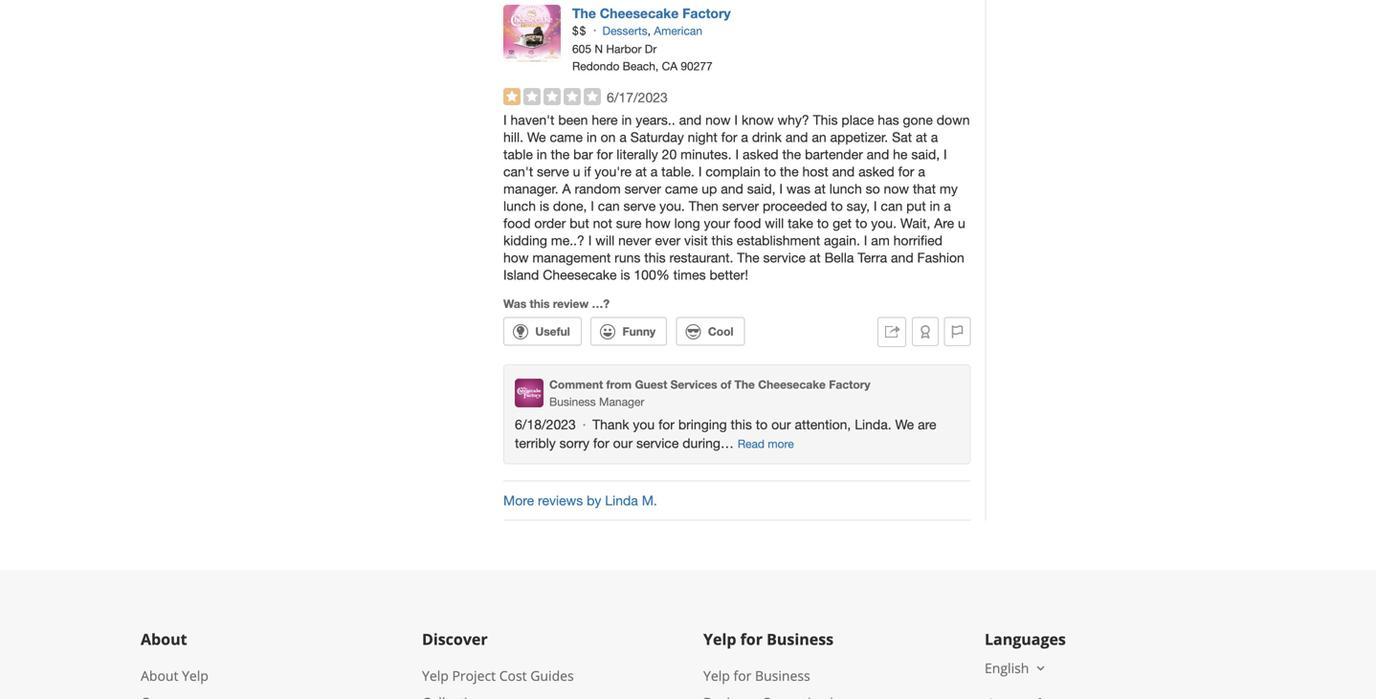 Task type: describe. For each thing, give the bounding box(es) containing it.
1 horizontal spatial lunch
[[830, 181, 862, 197]]

been
[[558, 112, 588, 128]]

redondo
[[572, 59, 620, 72]]

a up that
[[918, 164, 925, 180]]

your
[[704, 216, 730, 231]]

on
[[601, 129, 616, 145]]

not
[[593, 216, 612, 231]]

2 yelp for business from the top
[[703, 667, 810, 685]]

during…
[[683, 436, 734, 451]]

i haven't been here in years.. and now i know why? this place has gone down hill. we came in on a saturday night for a drink and an appetizer. sat at a table in the bar for literally 20 minutes. i asked the bartender and he said, i can't serve u if you're at a table. i complain to the host and asked for a manager. a random server came up and said, i was at lunch so now that my lunch is done, i can serve you. then server proceeded to say, i can put in a food order but not sure how long your food will take to get to you. wait, are u kidding me..? i will never ever visit this establishment again. i am horrified how management runs this restaurant. the service at bella terra and fashion island cheesecake is 100% times better!
[[503, 112, 970, 283]]

manager
[[599, 395, 644, 409]]

0 horizontal spatial u
[[573, 164, 580, 180]]

ca
[[662, 59, 678, 72]]

can't
[[503, 164, 533, 180]]

horrified
[[894, 233, 943, 249]]

0 vertical spatial asked
[[743, 147, 779, 162]]

yelp project cost guides
[[422, 667, 574, 685]]

2 vertical spatial business
[[755, 667, 810, 685]]

runs
[[615, 250, 641, 266]]

and left he
[[867, 147, 889, 162]]

1 vertical spatial u
[[958, 216, 965, 231]]

a left table.
[[651, 164, 658, 180]]

to left get
[[817, 216, 829, 231]]

kidding
[[503, 233, 547, 249]]

bartender
[[805, 147, 863, 162]]

funny
[[623, 325, 656, 338]]

terra
[[858, 250, 887, 266]]

am
[[871, 233, 890, 249]]

in right put
[[930, 198, 940, 214]]

host
[[802, 164, 829, 180]]

this
[[813, 112, 838, 128]]

never
[[618, 233, 651, 249]]

1 horizontal spatial is
[[621, 267, 630, 283]]

english
[[985, 659, 1029, 678]]

cool
[[708, 325, 734, 338]]

2 can from the left
[[881, 198, 903, 214]]

services
[[671, 378, 717, 391]]

minutes.
[[681, 147, 732, 162]]

more reviews by linda m. link
[[503, 482, 971, 520]]

the cheesecake factory image
[[503, 5, 561, 62]]

a down gone
[[931, 129, 938, 145]]

put
[[906, 198, 926, 214]]

to down say,
[[856, 216, 867, 231]]

manager.
[[503, 181, 559, 197]]

fashion
[[917, 250, 965, 266]]

1 vertical spatial will
[[596, 233, 615, 249]]

guest
[[635, 378, 667, 391]]

0 horizontal spatial lunch
[[503, 198, 536, 214]]

6/18/2023
[[515, 417, 580, 433]]

0 vertical spatial serve
[[537, 164, 569, 180]]

cheesecake inside comment from guest services of the cheesecake factory business manager
[[758, 378, 826, 391]]

at down the literally
[[635, 164, 647, 180]]

about for about yelp
[[141, 667, 178, 685]]

1 vertical spatial asked
[[859, 164, 895, 180]]

100%
[[634, 267, 670, 283]]

0 vertical spatial cheesecake
[[600, 5, 679, 21]]

bringing
[[678, 417, 727, 433]]

if
[[584, 164, 591, 180]]

about for about
[[141, 629, 187, 650]]

ever
[[655, 233, 681, 249]]

desserts , american
[[603, 24, 702, 37]]

,
[[648, 24, 651, 37]]

proceeded
[[763, 198, 827, 214]]

comment
[[549, 378, 603, 391]]

establishment
[[737, 233, 820, 249]]

from
[[606, 378, 632, 391]]

know
[[742, 112, 774, 128]]

better!
[[710, 267, 748, 283]]

in left on
[[587, 129, 597, 145]]

again.
[[824, 233, 860, 249]]

restaurant.
[[669, 250, 733, 266]]

discover
[[422, 629, 488, 650]]

i up complain
[[735, 147, 739, 162]]

gone
[[903, 112, 933, 128]]

linda
[[605, 493, 638, 509]]

he
[[893, 147, 908, 162]]

0 horizontal spatial how
[[503, 250, 529, 266]]

reviews
[[538, 493, 583, 509]]

…?
[[592, 297, 610, 311]]

american
[[654, 24, 702, 37]]

a down 'know' at the right top
[[741, 129, 748, 145]]

was
[[503, 297, 527, 311]]

hill.
[[503, 129, 524, 145]]

in right table
[[537, 147, 547, 162]]

comment from guest services of the cheesecake factory business manager
[[549, 378, 870, 409]]

american link
[[654, 24, 702, 37]]

harbor
[[606, 42, 642, 55]]

and down horrified
[[891, 250, 914, 266]]

1 food from the left
[[503, 216, 531, 231]]

0 horizontal spatial came
[[550, 129, 583, 145]]

i up hill.
[[503, 112, 507, 128]]

languages
[[985, 629, 1066, 650]]

6/17/2023
[[607, 89, 668, 105]]

my
[[940, 181, 958, 197]]

0 vertical spatial our
[[771, 417, 791, 433]]

0 vertical spatial the
[[572, 5, 596, 21]]

table
[[503, 147, 533, 162]]

16 chevron down v2 image
[[1033, 661, 1048, 677]]

read more link
[[738, 437, 794, 451]]

1 vertical spatial business
[[767, 629, 834, 650]]

was
[[787, 181, 811, 197]]

thank you for bringing this to our attention, linda. we are terribly sorry for our service during…
[[515, 417, 936, 451]]

1 horizontal spatial came
[[665, 181, 698, 197]]

to down drink
[[764, 164, 776, 180]]

the cheesecake factory
[[572, 5, 731, 21]]

90277
[[681, 59, 713, 72]]

1 horizontal spatial said,
[[911, 147, 940, 162]]

haven't
[[511, 112, 555, 128]]

terribly
[[515, 436, 556, 451]]

20
[[662, 147, 677, 162]]

this inside thank you for bringing this to our attention, linda. we are terribly sorry for our service during…
[[731, 417, 752, 433]]

and down why?
[[786, 129, 808, 145]]

night
[[688, 129, 718, 145]]

take
[[788, 216, 813, 231]]

down
[[937, 112, 970, 128]]

more
[[503, 493, 534, 509]]

say,
[[847, 198, 870, 214]]

0 horizontal spatial is
[[540, 198, 549, 214]]



Task type: locate. For each thing, give the bounding box(es) containing it.
you. up the am
[[871, 216, 897, 231]]

service inside thank you for bringing this to our attention, linda. we are terribly sorry for our service during…
[[636, 436, 679, 451]]

now right so
[[884, 181, 909, 197]]

2 vertical spatial cheesecake
[[758, 378, 826, 391]]

can left put
[[881, 198, 903, 214]]

0 horizontal spatial food
[[503, 216, 531, 231]]

about yelp link
[[141, 667, 209, 685]]

1 vertical spatial said,
[[747, 181, 776, 197]]

you. up long
[[660, 198, 685, 214]]

asked up so
[[859, 164, 895, 180]]

0 horizontal spatial factory
[[682, 5, 731, 21]]

u left if
[[573, 164, 580, 180]]

was this review …?
[[503, 297, 610, 311]]

at left bella
[[809, 250, 821, 266]]

0 vertical spatial said,
[[911, 147, 940, 162]]

1 horizontal spatial server
[[722, 198, 759, 214]]

1 horizontal spatial service
[[763, 250, 806, 266]]

1 horizontal spatial will
[[765, 216, 784, 231]]

desserts link
[[603, 24, 648, 37]]

0 horizontal spatial will
[[596, 233, 615, 249]]

then
[[689, 198, 719, 214]]

1 horizontal spatial how
[[645, 216, 671, 231]]

cool link
[[676, 317, 745, 346]]

0 vertical spatial is
[[540, 198, 549, 214]]

in right here
[[622, 112, 632, 128]]

you're
[[595, 164, 632, 180]]

that
[[913, 181, 936, 197]]

is
[[540, 198, 549, 214], [621, 267, 630, 283]]

a
[[620, 129, 627, 145], [741, 129, 748, 145], [931, 129, 938, 145], [651, 164, 658, 180], [918, 164, 925, 180], [944, 198, 951, 214]]

yelp
[[703, 629, 736, 650], [182, 667, 209, 685], [422, 667, 449, 685], [703, 667, 730, 685]]

the right of
[[735, 378, 755, 391]]

will down 'not'
[[596, 233, 615, 249]]

project
[[452, 667, 496, 685]]

we inside thank you for bringing this to our attention, linda. we are terribly sorry for our service during…
[[895, 417, 914, 433]]

sure
[[616, 216, 642, 231]]

the up $$ at the left top of page
[[572, 5, 596, 21]]

how up the "ever"
[[645, 216, 671, 231]]

is down runs
[[621, 267, 630, 283]]

the inside comment from guest services of the cheesecake factory business manager
[[735, 378, 755, 391]]

serve up the a
[[537, 164, 569, 180]]

1 horizontal spatial asked
[[859, 164, 895, 180]]

but
[[570, 216, 589, 231]]

yelp for business link
[[703, 667, 810, 685]]

at down host
[[814, 181, 826, 197]]

0 horizontal spatial said,
[[747, 181, 776, 197]]

about yelp
[[141, 667, 209, 685]]

desserts
[[603, 24, 648, 37]]

0 horizontal spatial our
[[613, 436, 633, 451]]

came
[[550, 129, 583, 145], [665, 181, 698, 197]]

and
[[679, 112, 702, 128], [786, 129, 808, 145], [867, 147, 889, 162], [832, 164, 855, 180], [721, 181, 743, 197], [891, 250, 914, 266]]

1 horizontal spatial now
[[884, 181, 909, 197]]

more reviews by linda m.
[[503, 493, 657, 509]]

sorry
[[560, 436, 590, 451]]

1 yelp for business from the top
[[703, 629, 834, 650]]

lunch down manager.
[[503, 198, 536, 214]]

you.
[[660, 198, 685, 214], [871, 216, 897, 231]]

the left 'bar'
[[551, 147, 570, 162]]

lunch up say,
[[830, 181, 862, 197]]

0 horizontal spatial asked
[[743, 147, 779, 162]]

useful
[[535, 325, 570, 338]]

our up more
[[771, 417, 791, 433]]

for
[[721, 129, 737, 145], [597, 147, 613, 162], [898, 164, 914, 180], [659, 417, 675, 433], [593, 436, 609, 451], [740, 629, 763, 650], [734, 667, 752, 685]]

the
[[551, 147, 570, 162], [782, 147, 801, 162], [780, 164, 799, 180]]

i down minutes.
[[698, 164, 702, 180]]

1 horizontal spatial factory
[[829, 378, 870, 391]]

i left 'know' at the right top
[[734, 112, 738, 128]]

english button
[[985, 659, 1048, 678]]

a down my
[[944, 198, 951, 214]]

and up night
[[679, 112, 702, 128]]

cheesecake down management
[[543, 267, 617, 283]]

2 vertical spatial the
[[735, 378, 755, 391]]

0 vertical spatial how
[[645, 216, 671, 231]]

1 vertical spatial about
[[141, 667, 178, 685]]

factory inside comment from guest services of the cheesecake factory business manager
[[829, 378, 870, 391]]

0 vertical spatial server
[[625, 181, 661, 197]]

cheesecake inside i haven't been here in years.. and now i know why? this place has gone down hill. we came in on a saturday night for a drink and an appetizer. sat at a table in the bar for literally 20 minutes. i asked the bartender and he said, i can't serve u if you're at a table. i complain to the host and asked for a manager. a random server came up and said, i was at lunch so now that my lunch is done, i can serve you. then server proceeded to say, i can put in a food order but not sure how long your food will take to get to you. wait, are u kidding me..? i will never ever visit this establishment again. i am horrified how management runs this restaurant. the service at bella terra and fashion island cheesecake is 100% times better!
[[543, 267, 617, 283]]

management
[[532, 250, 611, 266]]

the up was
[[780, 164, 799, 180]]

factory
[[682, 5, 731, 21], [829, 378, 870, 391]]

guest services image
[[515, 379, 544, 408]]

1 vertical spatial you.
[[871, 216, 897, 231]]

why?
[[778, 112, 809, 128]]

will
[[765, 216, 784, 231], [596, 233, 615, 249]]

our down thank
[[613, 436, 633, 451]]

wait,
[[900, 216, 930, 231]]

1 horizontal spatial serve
[[624, 198, 656, 214]]

up
[[702, 181, 717, 197]]

here
[[592, 112, 618, 128]]

0 vertical spatial service
[[763, 250, 806, 266]]

1 vertical spatial factory
[[829, 378, 870, 391]]

server down you're
[[625, 181, 661, 197]]

i left was
[[779, 181, 783, 197]]

2 about from the top
[[141, 667, 178, 685]]

this up the 'read'
[[731, 417, 752, 433]]

1 can from the left
[[598, 198, 620, 214]]

1 vertical spatial cheesecake
[[543, 267, 617, 283]]

service
[[763, 250, 806, 266], [636, 436, 679, 451]]

i right say,
[[874, 198, 877, 214]]

me..?
[[551, 233, 585, 249]]

i down the random
[[591, 198, 594, 214]]

0 vertical spatial yelp for business
[[703, 629, 834, 650]]

0 vertical spatial will
[[765, 216, 784, 231]]

of
[[721, 378, 731, 391]]

605
[[572, 42, 591, 55]]

thank
[[593, 417, 629, 433]]

i left the am
[[864, 233, 867, 249]]

a
[[562, 181, 571, 197]]

by
[[587, 493, 601, 509]]

0 vertical spatial now
[[705, 112, 731, 128]]

business
[[549, 395, 596, 409], [767, 629, 834, 650], [755, 667, 810, 685]]

came down table.
[[665, 181, 698, 197]]

0 vertical spatial we
[[527, 129, 546, 145]]

the inside i haven't been here in years.. and now i know why? this place has gone down hill. we came in on a saturday night for a drink and an appetizer. sat at a table in the bar for literally 20 minutes. i asked the bartender and he said, i can't serve u if you're at a table. i complain to the host and asked for a manager. a random server came up and said, i was at lunch so now that my lunch is done, i can serve you. then server proceeded to say, i can put in a food order but not sure how long your food will take to get to you. wait, are u kidding me..? i will never ever visit this establishment again. i am horrified how management runs this restaurant. the service at bella terra and fashion island cheesecake is 100% times better!
[[737, 250, 760, 266]]

and down the bartender
[[832, 164, 855, 180]]

we inside i haven't been here in years.. and now i know why? this place has gone down hill. we came in on a saturday night for a drink and an appetizer. sat at a table in the bar for literally 20 minutes. i asked the bartender and he said, i can't serve u if you're at a table. i complain to the host and asked for a manager. a random server came up and said, i was at lunch so now that my lunch is done, i can serve you. then server proceeded to say, i can put in a food order but not sure how long your food will take to get to you. wait, are u kidding me..? i will never ever visit this establishment again. i am horrified how management runs this restaurant. the service at bella terra and fashion island cheesecake is 100% times better!
[[527, 129, 546, 145]]

serve
[[537, 164, 569, 180], [624, 198, 656, 214]]

times
[[673, 267, 706, 283]]

0 vertical spatial business
[[549, 395, 596, 409]]

this up 100%
[[644, 250, 666, 266]]

1.0 star rating image
[[503, 88, 601, 105]]

1 vertical spatial yelp for business
[[703, 667, 810, 685]]

complain
[[706, 164, 761, 180]]

1 vertical spatial server
[[722, 198, 759, 214]]

to up read more link
[[756, 417, 768, 433]]

done,
[[553, 198, 587, 214]]

1 vertical spatial came
[[665, 181, 698, 197]]

1 horizontal spatial you.
[[871, 216, 897, 231]]

cheesecake up ,
[[600, 5, 679, 21]]

the cheesecake factory link
[[572, 5, 731, 21]]

server up your
[[722, 198, 759, 214]]

can up 'not'
[[598, 198, 620, 214]]

literally
[[617, 147, 658, 162]]

1 horizontal spatial food
[[734, 216, 761, 231]]

0 horizontal spatial now
[[705, 112, 731, 128]]

the
[[572, 5, 596, 21], [737, 250, 760, 266], [735, 378, 755, 391]]

factory up "linda."
[[829, 378, 870, 391]]

0 horizontal spatial we
[[527, 129, 546, 145]]

cheesecake
[[600, 5, 679, 21], [543, 267, 617, 283], [758, 378, 826, 391]]

linda.
[[855, 417, 892, 433]]

food up kidding
[[503, 216, 531, 231]]

now up night
[[705, 112, 731, 128]]

funny link
[[591, 317, 667, 346]]

1 vertical spatial now
[[884, 181, 909, 197]]

0 horizontal spatial server
[[625, 181, 661, 197]]

to inside thank you for bringing this to our attention, linda. we are terribly sorry for our service during…
[[756, 417, 768, 433]]

is up order
[[540, 198, 549, 214]]

$$
[[572, 24, 587, 37]]

saturday
[[630, 129, 684, 145]]

1 vertical spatial is
[[621, 267, 630, 283]]

are
[[918, 417, 936, 433]]

0 horizontal spatial can
[[598, 198, 620, 214]]

service down you
[[636, 436, 679, 451]]

0 vertical spatial factory
[[682, 5, 731, 21]]

a right on
[[620, 129, 627, 145]]

we
[[527, 129, 546, 145], [895, 417, 914, 433]]

we left are
[[895, 417, 914, 433]]

1 horizontal spatial can
[[881, 198, 903, 214]]

useful link
[[503, 317, 582, 346]]

will up establishment
[[765, 216, 784, 231]]

said,
[[911, 147, 940, 162], [747, 181, 776, 197]]

you
[[633, 417, 655, 433]]

appetizer.
[[830, 129, 888, 145]]

food right your
[[734, 216, 761, 231]]

beach,
[[623, 59, 659, 72]]

1 horizontal spatial we
[[895, 417, 914, 433]]

to up get
[[831, 198, 843, 214]]

said, down complain
[[747, 181, 776, 197]]

the down why?
[[782, 147, 801, 162]]

and down complain
[[721, 181, 743, 197]]

how up island at the left
[[503, 250, 529, 266]]

0 horizontal spatial you.
[[660, 198, 685, 214]]

business inside comment from guest services of the cheesecake factory business manager
[[549, 395, 596, 409]]

guides
[[530, 667, 574, 685]]

at down gone
[[916, 129, 927, 145]]

long
[[674, 216, 700, 231]]

island
[[503, 267, 539, 283]]

0 vertical spatial you.
[[660, 198, 685, 214]]

1 horizontal spatial our
[[771, 417, 791, 433]]

said, right he
[[911, 147, 940, 162]]

serve up sure
[[624, 198, 656, 214]]

1 vertical spatial service
[[636, 436, 679, 451]]

1 vertical spatial our
[[613, 436, 633, 451]]

n
[[595, 42, 603, 55]]

the up better!
[[737, 250, 760, 266]]

0 vertical spatial u
[[573, 164, 580, 180]]

service inside i haven't been here in years.. and now i know why? this place has gone down hill. we came in on a saturday night for a drink and an appetizer. sat at a table in the bar for literally 20 minutes. i asked the bartender and he said, i can't serve u if you're at a table. i complain to the host and asked for a manager. a random server came up and said, i was at lunch so now that my lunch is done, i can serve you. then server proceeded to say, i can put in a food order but not sure how long your food will take to get to you. wait, are u kidding me..? i will never ever visit this establishment again. i am horrified how management runs this restaurant. the service at bella terra and fashion island cheesecake is 100% times better!
[[763, 250, 806, 266]]

we down haven't
[[527, 129, 546, 145]]

1 vertical spatial lunch
[[503, 198, 536, 214]]

2 food from the left
[[734, 216, 761, 231]]

dr
[[645, 42, 657, 55]]

yelp for business
[[703, 629, 834, 650], [703, 667, 810, 685]]

came down 'been'
[[550, 129, 583, 145]]

random
[[575, 181, 621, 197]]

this right the was on the top
[[530, 297, 550, 311]]

u right are in the right of the page
[[958, 216, 965, 231]]

0 horizontal spatial service
[[636, 436, 679, 451]]

0 vertical spatial lunch
[[830, 181, 862, 197]]

this down your
[[712, 233, 733, 249]]

cheesecake up attention,
[[758, 378, 826, 391]]

this
[[712, 233, 733, 249], [644, 250, 666, 266], [530, 297, 550, 311], [731, 417, 752, 433]]

factory up american link
[[682, 5, 731, 21]]

i up my
[[944, 147, 947, 162]]

1 vertical spatial serve
[[624, 198, 656, 214]]

our
[[771, 417, 791, 433], [613, 436, 633, 451]]

0 horizontal spatial serve
[[537, 164, 569, 180]]

1 about from the top
[[141, 629, 187, 650]]

asked down drink
[[743, 147, 779, 162]]

service down establishment
[[763, 250, 806, 266]]

1 vertical spatial we
[[895, 417, 914, 433]]

0 vertical spatial about
[[141, 629, 187, 650]]

0 vertical spatial came
[[550, 129, 583, 145]]

1 horizontal spatial u
[[958, 216, 965, 231]]

1 vertical spatial the
[[737, 250, 760, 266]]

1 vertical spatial how
[[503, 250, 529, 266]]

i down but
[[588, 233, 592, 249]]

sat
[[892, 129, 912, 145]]

now
[[705, 112, 731, 128], [884, 181, 909, 197]]



Task type: vqa. For each thing, say whether or not it's contained in the screenshot.
bottom serve
yes



